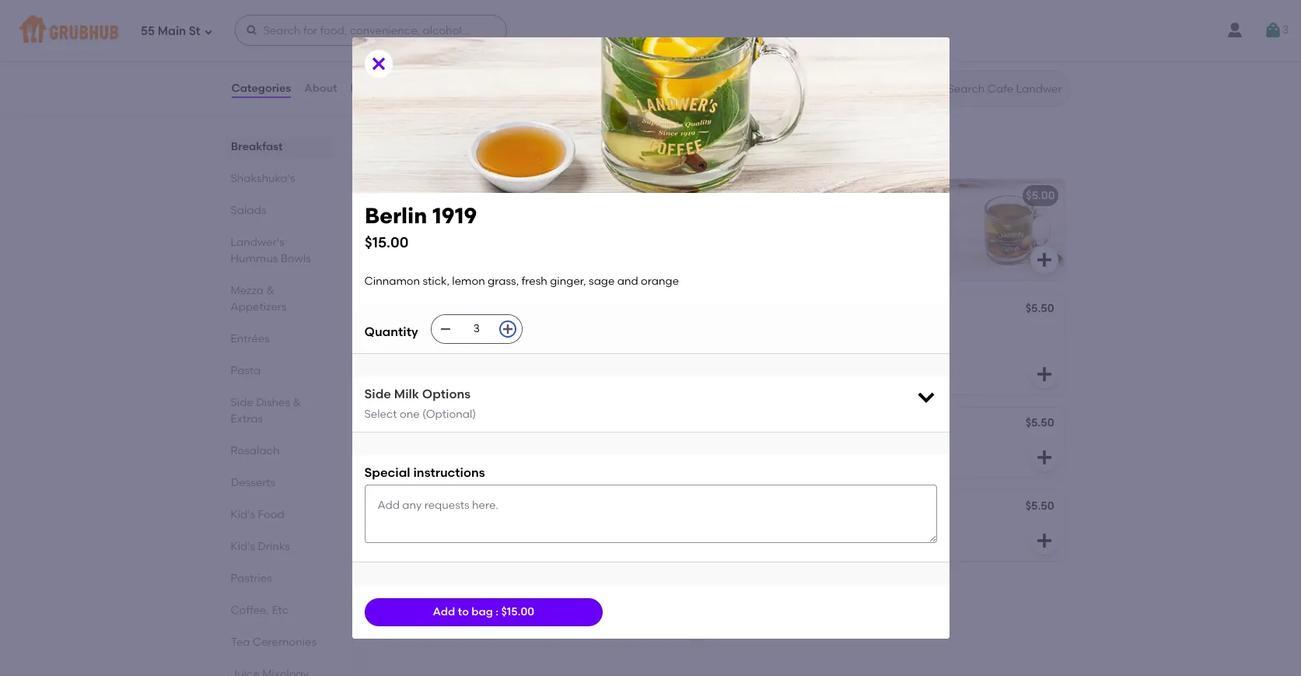 Task type: locate. For each thing, give the bounding box(es) containing it.
0 vertical spatial tea ceremonies
[[377, 142, 509, 162]]

ginger
[[389, 501, 426, 514]]

cinnamon stick, lemon grass, fresh ginger, sage and orange
[[365, 275, 679, 288], [389, 326, 573, 355]]

& right dishes
[[293, 396, 301, 409]]

0 vertical spatial berlin
[[365, 202, 427, 229]]

0 horizontal spatial side
[[231, 396, 254, 409]]

0 vertical spatial &
[[266, 284, 275, 297]]

$15.00 down fresh
[[365, 233, 409, 251]]

$5.50 inside button
[[1026, 500, 1055, 513]]

and up options
[[457, 341, 478, 355]]

55
[[141, 24, 155, 38]]

breakfast inside 'tab'
[[231, 140, 282, 153]]

ceremonies
[[411, 142, 509, 162], [252, 636, 316, 649]]

Search Cafe Landwer search field
[[947, 82, 1066, 96]]

0 vertical spatial cinnamon stick, lemon grass, fresh ginger, sage and orange
[[365, 275, 679, 288]]

vanilla roobios
[[389, 584, 472, 598]]

(optional)
[[423, 407, 476, 421]]

side inside side milk options select one (optional)
[[365, 387, 391, 402]]

1919 left input item quantity number field
[[423, 304, 444, 317]]

kid's inside tab
[[231, 508, 255, 521]]

extras
[[231, 412, 263, 426]]

$5.50
[[1026, 302, 1055, 315], [1026, 416, 1055, 430], [1026, 500, 1055, 513], [678, 583, 706, 596]]

crimson berry
[[389, 418, 465, 431]]

st
[[189, 24, 200, 38]]

0 vertical spatial lemon
[[452, 275, 485, 288]]

tea
[[377, 142, 407, 162], [447, 189, 466, 202], [807, 189, 826, 202], [231, 636, 250, 649]]

0 vertical spatial sage
[[589, 275, 615, 288]]

1 horizontal spatial $15.00
[[502, 605, 535, 619]]

vanilla
[[389, 584, 426, 598]]

0 horizontal spatial tea ceremonies
[[231, 636, 316, 649]]

0 vertical spatial fresh
[[522, 275, 548, 288]]

mezza & appetizers tab
[[231, 282, 328, 315]]

entrées
[[231, 332, 270, 346]]

fresh
[[522, 275, 548, 288], [547, 326, 573, 339]]

$5.00
[[678, 189, 707, 202], [1027, 189, 1056, 202], [678, 304, 707, 317]]

matcha button
[[380, 9, 716, 111]]

tea right blend
[[807, 189, 826, 202]]

0 horizontal spatial ginger,
[[389, 341, 426, 355]]

desserts
[[231, 476, 275, 489]]

1 horizontal spatial &
[[293, 396, 301, 409]]

0 horizontal spatial orange
[[480, 341, 519, 355]]

one
[[400, 407, 420, 421]]

ceremonies down etc
[[252, 636, 316, 649]]

stick, up berlin 1919 in the left of the page
[[423, 275, 450, 288]]

english breakfast
[[738, 418, 831, 431]]

1 vertical spatial cinnamon
[[389, 326, 445, 339]]

salads tab
[[231, 202, 328, 219]]

side up "extras"
[[231, 396, 254, 409]]

0 vertical spatial 1919
[[432, 202, 477, 229]]

1 vertical spatial grass,
[[513, 326, 544, 339]]

milk
[[394, 387, 419, 402]]

1 vertical spatial breakfast
[[779, 418, 831, 431]]

berlin
[[365, 202, 427, 229], [389, 304, 420, 317]]

side for dishes
[[231, 396, 254, 409]]

sage
[[589, 275, 615, 288], [428, 341, 454, 355]]

stick,
[[423, 275, 450, 288], [448, 326, 475, 339]]

1919 inside berlin 1919 $15.00
[[432, 202, 477, 229]]

1 vertical spatial and
[[457, 341, 478, 355]]

cinnamon
[[365, 275, 420, 288], [389, 326, 445, 339]]

0 horizontal spatial $15.00
[[365, 233, 409, 251]]

about
[[304, 82, 337, 95]]

etc
[[272, 604, 289, 617]]

0 vertical spatial ginger,
[[550, 275, 587, 288]]

1 vertical spatial orange
[[480, 341, 519, 355]]

ginger,
[[550, 275, 587, 288], [389, 341, 426, 355]]

$5.50 for vanilla roobios
[[678, 583, 706, 596]]

0 vertical spatial kid's
[[231, 508, 255, 521]]

coffee, etc
[[231, 604, 289, 617]]

house blend tea
[[738, 189, 826, 202]]

1 horizontal spatial ginger,
[[550, 275, 587, 288]]

1 vertical spatial kid's
[[231, 540, 255, 553]]

1 horizontal spatial tea ceremonies
[[377, 142, 509, 162]]

svg image
[[1264, 21, 1283, 40], [204, 27, 213, 36], [1035, 251, 1054, 269], [687, 365, 705, 384], [1035, 365, 1054, 384]]

pasta tab
[[231, 363, 328, 379]]

tea up fresh
[[377, 142, 407, 162]]

and up berlin 1919 image
[[618, 275, 639, 288]]

bag
[[472, 605, 493, 619]]

berlin for berlin 1919
[[389, 304, 420, 317]]

grass, inside cinnamon stick, lemon grass, fresh ginger, sage and orange
[[513, 326, 544, 339]]

orange
[[641, 275, 679, 288], [480, 341, 519, 355]]

$15.00 right : at the bottom left
[[502, 605, 535, 619]]

0 horizontal spatial ceremonies
[[252, 636, 316, 649]]

hummus
[[231, 252, 278, 265]]

55 main st
[[141, 24, 200, 38]]

kid's for kid's food
[[231, 508, 255, 521]]

and
[[618, 275, 639, 288], [457, 341, 478, 355]]

cinnamon up berlin 1919 in the left of the page
[[365, 275, 420, 288]]

blue
[[738, 304, 761, 317]]

0 vertical spatial $15.00
[[365, 233, 409, 251]]

fresh
[[389, 189, 418, 202]]

tea ceremonies up "mint"
[[377, 142, 509, 162]]

tea ceremonies
[[377, 142, 509, 162], [231, 636, 316, 649]]

kid's inside 'tab'
[[231, 540, 255, 553]]

1 vertical spatial 1919
[[423, 304, 444, 317]]

cinnamon stick, lemon grass, fresh ginger, sage and orange up input item quantity number field
[[365, 275, 679, 288]]

flower
[[764, 304, 799, 317]]

0 horizontal spatial &
[[266, 284, 275, 297]]

tea right "mint"
[[447, 189, 466, 202]]

breakfast tab
[[231, 139, 328, 155]]

1 horizontal spatial sage
[[589, 275, 615, 288]]

blend
[[774, 189, 805, 202]]

1 vertical spatial ginger,
[[389, 341, 426, 355]]

1 vertical spatial ceremonies
[[252, 636, 316, 649]]

crimson
[[389, 418, 434, 431]]

orange inside cinnamon stick, lemon grass, fresh ginger, sage and orange
[[480, 341, 519, 355]]

1 horizontal spatial ceremonies
[[411, 142, 509, 162]]

1 horizontal spatial side
[[365, 387, 391, 402]]

0 vertical spatial breakfast
[[231, 140, 282, 153]]

1 kid's from the top
[[231, 508, 255, 521]]

side
[[365, 387, 391, 402], [231, 396, 254, 409]]

breakfast right english
[[779, 418, 831, 431]]

breakfast
[[231, 140, 282, 153], [779, 418, 831, 431]]

shakshuka's tab
[[231, 170, 328, 187]]

1 vertical spatial tea ceremonies
[[231, 636, 316, 649]]

and inside cinnamon stick, lemon grass, fresh ginger, sage and orange
[[457, 341, 478, 355]]

ceremonies up "mint"
[[411, 142, 509, 162]]

side dishes & extras tab
[[231, 395, 328, 427]]

side inside side dishes & extras
[[231, 396, 254, 409]]

&
[[266, 284, 275, 297], [293, 396, 301, 409]]

special
[[365, 465, 411, 480]]

kid's
[[231, 508, 255, 521], [231, 540, 255, 553]]

search icon image
[[923, 79, 942, 98]]

0 horizontal spatial breakfast
[[231, 140, 282, 153]]

fresh mint tea image
[[600, 179, 716, 280]]

$5.00 for berlin 1919
[[678, 304, 707, 317]]

& inside mezza & appetizers
[[266, 284, 275, 297]]

berlin inside berlin 1919 $15.00
[[365, 202, 427, 229]]

grass, up input item quantity number field
[[488, 275, 519, 288]]

& inside side dishes & extras
[[293, 396, 301, 409]]

0 vertical spatial ceremonies
[[411, 142, 509, 162]]

coffee, etc tab
[[231, 602, 328, 619]]

lemon
[[428, 501, 465, 514]]

1 vertical spatial sage
[[428, 341, 454, 355]]

berlin 1919 image
[[600, 293, 716, 395]]

0 vertical spatial orange
[[641, 275, 679, 288]]

breakfast up shakshuka's
[[231, 140, 282, 153]]

pastries tab
[[231, 570, 328, 587]]

kid's food
[[231, 508, 285, 521]]

quantity
[[365, 324, 418, 339]]

berlin for berlin 1919 $15.00
[[365, 202, 427, 229]]

1919 right fresh
[[432, 202, 477, 229]]

$15.00
[[365, 233, 409, 251], [502, 605, 535, 619]]

instructions
[[414, 465, 485, 480]]

add to bag : $15.00
[[433, 605, 535, 619]]

1 vertical spatial berlin
[[389, 304, 420, 317]]

lemon
[[452, 275, 485, 288], [477, 326, 510, 339]]

3 button
[[1264, 16, 1289, 44]]

1 vertical spatial $15.00
[[502, 605, 535, 619]]

:
[[496, 605, 499, 619]]

berry
[[437, 418, 465, 431]]

grass, right input item quantity number field
[[513, 326, 544, 339]]

grass,
[[488, 275, 519, 288], [513, 326, 544, 339]]

1 vertical spatial &
[[293, 396, 301, 409]]

tea down coffee,
[[231, 636, 250, 649]]

matcha image
[[600, 9, 716, 111]]

2 kid's from the top
[[231, 540, 255, 553]]

shakshuka's
[[231, 172, 295, 185]]

kid's left drinks
[[231, 540, 255, 553]]

cinnamon down berlin 1919 in the left of the page
[[389, 326, 445, 339]]

side up select
[[365, 387, 391, 402]]

3
[[1283, 23, 1289, 36]]

cinnamon stick, lemon grass, fresh ginger, sage and orange up options
[[389, 326, 573, 355]]

0 horizontal spatial and
[[457, 341, 478, 355]]

1919
[[432, 202, 477, 229], [423, 304, 444, 317]]

stick, up options
[[448, 326, 475, 339]]

pastries
[[231, 572, 272, 585]]

1 horizontal spatial and
[[618, 275, 639, 288]]

kid's drinks tab
[[231, 539, 328, 555]]

& up appetizers
[[266, 284, 275, 297]]

kid's left food
[[231, 508, 255, 521]]

tea ceremonies down coffee, etc tab
[[231, 636, 316, 649]]

tab
[[231, 666, 328, 676]]

1 vertical spatial lemon
[[477, 326, 510, 339]]

svg image
[[246, 24, 258, 37], [369, 54, 388, 73], [687, 81, 705, 100], [439, 323, 452, 335], [502, 323, 514, 335], [916, 386, 937, 408], [687, 448, 705, 467], [1035, 448, 1054, 467], [687, 532, 705, 550], [1035, 532, 1054, 550]]

kid's drinks
[[231, 540, 290, 553]]

options
[[422, 387, 471, 402]]



Task type: describe. For each thing, give the bounding box(es) containing it.
Special instructions text field
[[365, 485, 937, 543]]

bowls
[[281, 252, 311, 265]]

0 vertical spatial and
[[618, 275, 639, 288]]

house
[[738, 189, 772, 202]]

main
[[158, 24, 186, 38]]

tea ceremonies inside tea ceremonies tab
[[231, 636, 316, 649]]

dishes
[[256, 396, 290, 409]]

add
[[433, 605, 456, 619]]

special instructions
[[365, 465, 485, 480]]

svg image inside main navigation navigation
[[246, 24, 258, 37]]

to
[[458, 605, 469, 619]]

english
[[738, 418, 776, 431]]

$15.00 inside berlin 1919 $15.00
[[365, 233, 409, 251]]

rosalach
[[231, 444, 280, 458]]

Input item quantity number field
[[460, 315, 494, 343]]

tea inside tab
[[231, 636, 250, 649]]

0 vertical spatial stick,
[[423, 275, 450, 288]]

desserts tab
[[231, 475, 328, 491]]

1 horizontal spatial orange
[[641, 275, 679, 288]]

mezza
[[231, 284, 264, 297]]

food
[[258, 508, 285, 521]]

1 horizontal spatial breakfast
[[779, 418, 831, 431]]

$5.50 button
[[729, 491, 1065, 561]]

0 vertical spatial grass,
[[488, 275, 519, 288]]

categories
[[232, 82, 291, 95]]

landwer's
[[231, 236, 284, 249]]

mint
[[421, 189, 444, 202]]

roobios
[[429, 584, 472, 598]]

1919 for berlin 1919
[[423, 304, 444, 317]]

1 vertical spatial fresh
[[547, 326, 573, 339]]

ginger lemon
[[389, 501, 465, 514]]

rosalach tab
[[231, 443, 328, 459]]

ginger lemon button
[[380, 491, 716, 561]]

categories button
[[231, 61, 292, 117]]

1 vertical spatial stick,
[[448, 326, 475, 339]]

side for milk
[[365, 387, 391, 402]]

berlin 1919
[[389, 304, 444, 317]]

pasta
[[231, 364, 261, 377]]

ceremonies inside tab
[[252, 636, 316, 649]]

tea ceremonies tab
[[231, 634, 328, 651]]

grey
[[825, 304, 851, 317]]

landwer's hummus bowls tab
[[231, 234, 328, 267]]

drinks
[[258, 540, 290, 553]]

salads
[[231, 204, 266, 217]]

reviews button
[[350, 61, 395, 117]]

kid's for kid's drinks
[[231, 540, 255, 553]]

$5.00 for fresh mint tea
[[678, 189, 707, 202]]

about button
[[304, 61, 338, 117]]

1 vertical spatial cinnamon stick, lemon grass, fresh ginger, sage and orange
[[389, 326, 573, 355]]

0 vertical spatial cinnamon
[[365, 275, 420, 288]]

berlin 1919 $15.00
[[365, 202, 477, 251]]

$5.50 for english breakfast
[[1026, 416, 1055, 430]]

blue flower earl grey
[[738, 304, 851, 317]]

appetizers
[[231, 300, 287, 314]]

side milk options select one (optional)
[[365, 387, 476, 421]]

house blend tea image
[[948, 179, 1065, 280]]

landwer's hummus bowls
[[231, 236, 311, 265]]

side dishes & extras
[[231, 396, 301, 426]]

0 horizontal spatial sage
[[428, 341, 454, 355]]

matcha
[[389, 20, 431, 33]]

svg image inside 3 button
[[1264, 21, 1283, 40]]

kid's food tab
[[231, 507, 328, 523]]

ginger, inside cinnamon stick, lemon grass, fresh ginger, sage and orange
[[389, 341, 426, 355]]

earl
[[802, 304, 823, 317]]

fresh mint tea
[[389, 189, 466, 202]]

entrées tab
[[231, 331, 328, 347]]

select
[[365, 407, 397, 421]]

main navigation navigation
[[0, 0, 1302, 61]]

$5.50 for blue flower earl grey
[[1026, 302, 1055, 315]]

mezza & appetizers
[[231, 284, 287, 314]]

reviews
[[351, 82, 394, 95]]

1919 for berlin 1919 $15.00
[[432, 202, 477, 229]]

coffee,
[[231, 604, 269, 617]]

crimson berry button
[[380, 408, 716, 478]]



Task type: vqa. For each thing, say whether or not it's contained in the screenshot.
RESTAURANT
no



